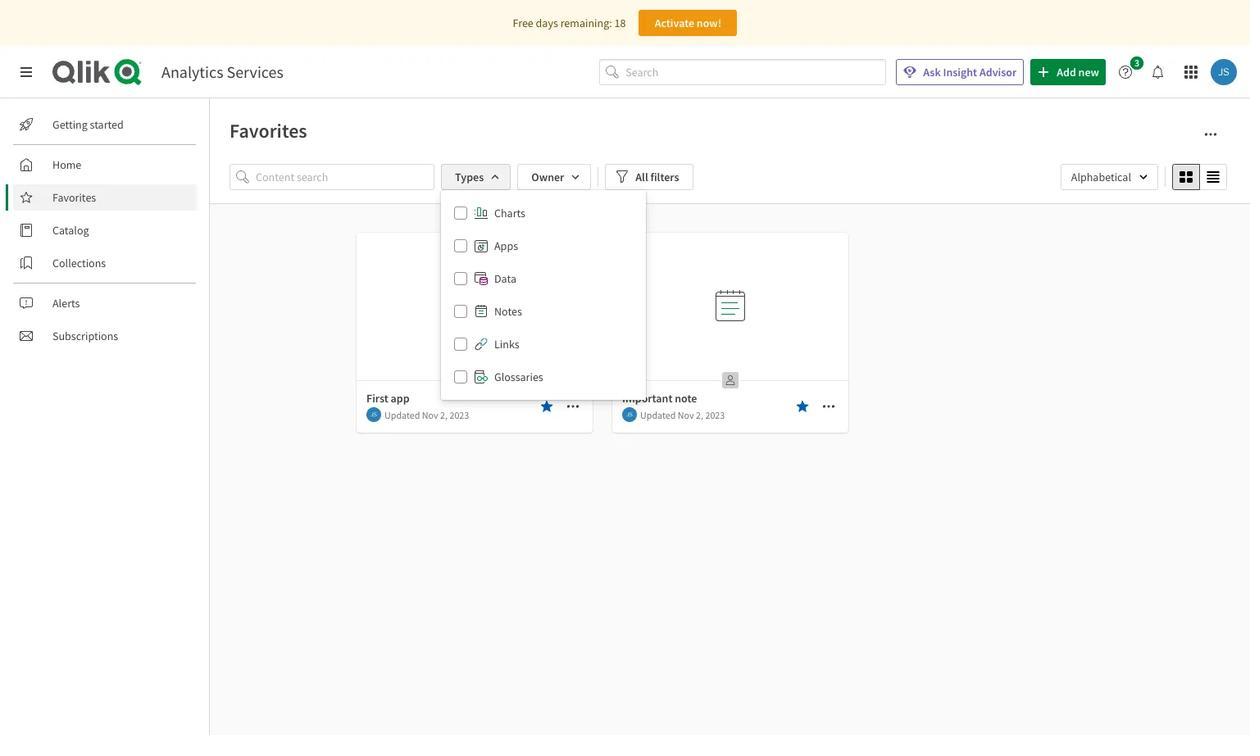 Task type: describe. For each thing, give the bounding box(es) containing it.
catalog
[[52, 223, 89, 238]]

updated nov 2, 2023 for note
[[640, 409, 725, 421]]

all filters button
[[605, 164, 693, 190]]

remove from favorites image
[[796, 400, 809, 413]]

analytics services
[[162, 62, 284, 82]]

free days remaining: 18
[[513, 16, 626, 30]]

3
[[1135, 57, 1140, 69]]

analytics services element
[[162, 62, 284, 82]]

3 button
[[1113, 57, 1149, 85]]

owner button
[[518, 164, 591, 190]]

updated nov 2, 2023 for app
[[385, 409, 469, 421]]

filters region
[[230, 161, 1231, 400]]

ask insight advisor button
[[897, 59, 1024, 85]]

first app
[[367, 391, 410, 406]]

note
[[675, 391, 697, 406]]

now!
[[697, 16, 722, 30]]

personal element for first app
[[462, 367, 488, 394]]

2023 for first app
[[450, 409, 469, 421]]

collections
[[52, 256, 106, 271]]

ask
[[924, 65, 941, 80]]

first
[[367, 391, 389, 406]]

app
[[391, 391, 410, 406]]

new
[[1079, 65, 1100, 80]]

1 horizontal spatial more actions image
[[1205, 128, 1218, 141]]

insight
[[943, 65, 978, 80]]

Content search text field
[[256, 164, 435, 190]]

Search text field
[[626, 59, 887, 86]]

catalog link
[[13, 217, 197, 244]]

activate now!
[[655, 16, 722, 30]]

activate
[[655, 16, 695, 30]]

all
[[636, 170, 648, 185]]

advisor
[[980, 65, 1017, 80]]

important note
[[622, 391, 697, 406]]

alerts link
[[13, 290, 197, 317]]

filters
[[651, 170, 679, 185]]

free
[[513, 16, 534, 30]]

2, for note
[[696, 409, 704, 421]]

nov for note
[[678, 409, 694, 421]]

days
[[536, 16, 558, 30]]

nov for app
[[422, 409, 438, 421]]

favorites inside the navigation pane "element"
[[52, 190, 96, 205]]

types
[[455, 170, 484, 185]]

owner
[[532, 170, 564, 185]]

links
[[494, 337, 520, 352]]

alerts
[[52, 296, 80, 311]]

collections link
[[13, 250, 197, 276]]

subscriptions link
[[13, 323, 197, 349]]

all filters
[[636, 170, 679, 185]]

glossaries
[[494, 370, 543, 385]]

2, for app
[[440, 409, 448, 421]]

Alphabetical field
[[1061, 164, 1159, 190]]



Task type: locate. For each thing, give the bounding box(es) containing it.
jacob simon element
[[367, 408, 381, 422], [622, 408, 637, 422]]

home link
[[13, 152, 197, 178]]

add new button
[[1031, 59, 1106, 85]]

updated nov 2, 2023 down app
[[385, 409, 469, 421]]

jacob simon element for important
[[622, 408, 637, 422]]

updated nov 2, 2023 down 'note'
[[640, 409, 725, 421]]

2,
[[440, 409, 448, 421], [696, 409, 704, 421]]

add
[[1057, 65, 1077, 80]]

1 2, from the left
[[440, 409, 448, 421]]

1 horizontal spatial personal element
[[718, 367, 744, 394]]

1 vertical spatial more actions image
[[567, 400, 580, 413]]

activate now! link
[[639, 10, 738, 36]]

1 updated nov 2, 2023 from the left
[[385, 409, 469, 421]]

jacob simon image for first app
[[367, 408, 381, 422]]

2023 for important note
[[706, 409, 725, 421]]

types button
[[441, 164, 511, 190]]

0 horizontal spatial updated nov 2, 2023
[[385, 409, 469, 421]]

1 horizontal spatial updated nov 2, 2023
[[640, 409, 725, 421]]

charts
[[494, 206, 526, 221]]

navigation pane element
[[0, 105, 209, 356]]

0 horizontal spatial 2023
[[450, 409, 469, 421]]

0 horizontal spatial more actions image
[[567, 400, 580, 413]]

1 horizontal spatial 2,
[[696, 409, 704, 421]]

services
[[227, 62, 284, 82]]

2 2, from the left
[[696, 409, 704, 421]]

favorites down services
[[230, 118, 307, 144]]

important
[[622, 391, 673, 406]]

updated down app
[[385, 409, 420, 421]]

1 horizontal spatial jacob simon image
[[622, 408, 637, 422]]

2 updated nov 2, 2023 from the left
[[640, 409, 725, 421]]

0 horizontal spatial updated
[[385, 409, 420, 421]]

close sidebar menu image
[[20, 66, 33, 79]]

0 horizontal spatial favorites
[[52, 190, 96, 205]]

more actions image right remove from favorites image
[[567, 400, 580, 413]]

add new
[[1057, 65, 1100, 80]]

2023
[[450, 409, 469, 421], [706, 409, 725, 421]]

2 personal element from the left
[[718, 367, 744, 394]]

personal element for important note
[[718, 367, 744, 394]]

favorites link
[[13, 185, 197, 211]]

1 jacob simon image from the left
[[367, 408, 381, 422]]

0 vertical spatial favorites
[[230, 118, 307, 144]]

2 2023 from the left
[[706, 409, 725, 421]]

subscriptions
[[52, 329, 118, 344]]

jacob simon element down first
[[367, 408, 381, 422]]

remove from favorites image
[[540, 400, 554, 413]]

favorites
[[230, 118, 307, 144], [52, 190, 96, 205]]

0 horizontal spatial jacob simon element
[[367, 408, 381, 422]]

switch view group
[[1173, 164, 1228, 190]]

updated nov 2, 2023
[[385, 409, 469, 421], [640, 409, 725, 421]]

2 updated from the left
[[640, 409, 676, 421]]

2 jacob simon element from the left
[[622, 408, 637, 422]]

18
[[615, 16, 626, 30]]

jacob simon image
[[367, 408, 381, 422], [622, 408, 637, 422]]

favorites up catalog
[[52, 190, 96, 205]]

1 horizontal spatial updated
[[640, 409, 676, 421]]

1 horizontal spatial nov
[[678, 409, 694, 421]]

more actions image
[[823, 400, 836, 413]]

more actions image up the "switch view" group
[[1205, 128, 1218, 141]]

1 updated from the left
[[385, 409, 420, 421]]

alphabetical
[[1072, 170, 1132, 185]]

analytics
[[162, 62, 223, 82]]

home
[[52, 157, 81, 172]]

nov
[[422, 409, 438, 421], [678, 409, 694, 421]]

notes
[[494, 304, 522, 319]]

personal element left glossaries
[[462, 367, 488, 394]]

1 horizontal spatial jacob simon element
[[622, 408, 637, 422]]

1 vertical spatial favorites
[[52, 190, 96, 205]]

0 horizontal spatial personal element
[[462, 367, 488, 394]]

data
[[494, 271, 517, 286]]

remaining:
[[561, 16, 612, 30]]

0 horizontal spatial nov
[[422, 409, 438, 421]]

searchbar element
[[600, 59, 887, 86]]

1 nov from the left
[[422, 409, 438, 421]]

jacob simon element down important
[[622, 408, 637, 422]]

updated down important note
[[640, 409, 676, 421]]

getting
[[52, 117, 88, 132]]

jacob simon image for important note
[[622, 408, 637, 422]]

updated for app
[[385, 409, 420, 421]]

personal element
[[462, 367, 488, 394], [718, 367, 744, 394]]

jacob simon image
[[1211, 59, 1237, 85]]

personal element right 'note'
[[718, 367, 744, 394]]

2 nov from the left
[[678, 409, 694, 421]]

0 vertical spatial more actions image
[[1205, 128, 1218, 141]]

updated
[[385, 409, 420, 421], [640, 409, 676, 421]]

getting started
[[52, 117, 124, 132]]

0 horizontal spatial jacob simon image
[[367, 408, 381, 422]]

getting started link
[[13, 112, 197, 138]]

more actions image
[[1205, 128, 1218, 141], [567, 400, 580, 413]]

ask insight advisor
[[924, 65, 1017, 80]]

1 personal element from the left
[[462, 367, 488, 394]]

1 2023 from the left
[[450, 409, 469, 421]]

started
[[90, 117, 124, 132]]

jacob simon element for first
[[367, 408, 381, 422]]

1 jacob simon element from the left
[[367, 408, 381, 422]]

1 horizontal spatial 2023
[[706, 409, 725, 421]]

jacob simon image down first
[[367, 408, 381, 422]]

2 jacob simon image from the left
[[622, 408, 637, 422]]

updated for note
[[640, 409, 676, 421]]

1 horizontal spatial favorites
[[230, 118, 307, 144]]

apps
[[494, 239, 518, 253]]

0 horizontal spatial 2,
[[440, 409, 448, 421]]

jacob simon image down important
[[622, 408, 637, 422]]



Task type: vqa. For each thing, say whether or not it's contained in the screenshot.
- associated with (GMT -09:00) America/Adak
no



